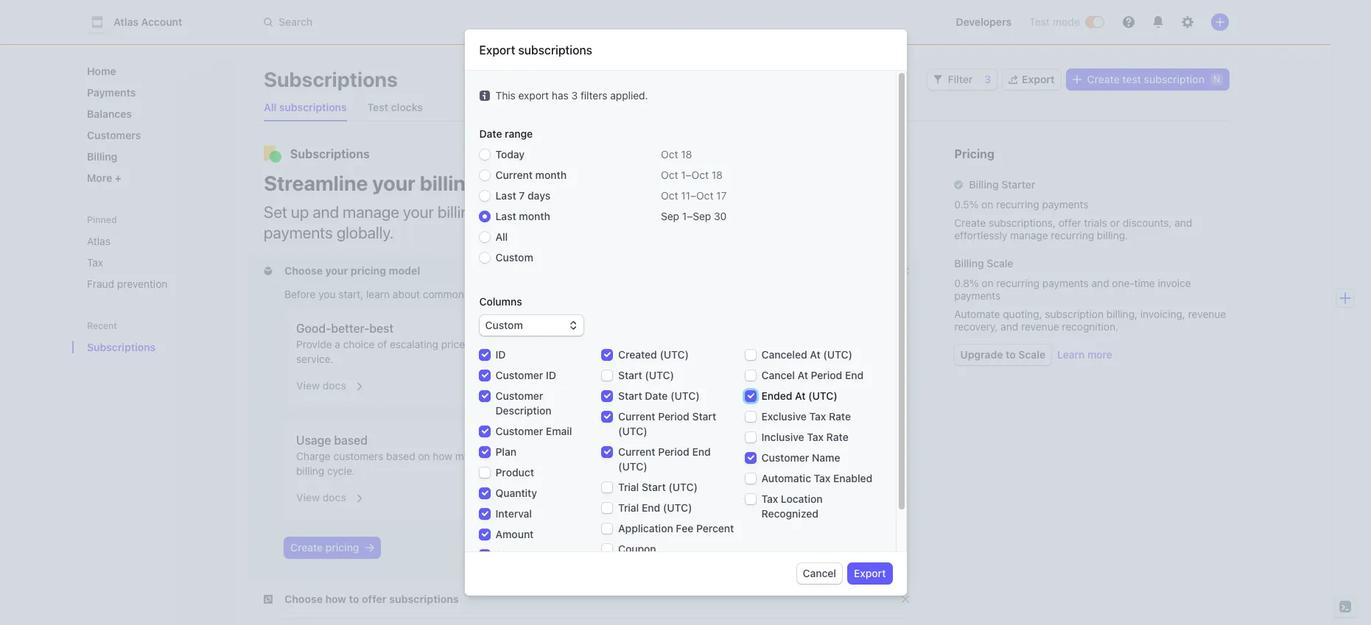 Task type: locate. For each thing, give the bounding box(es) containing it.
automatic
[[762, 473, 812, 485]]

recurring right accept
[[816, 203, 879, 222]]

0 horizontal spatial id
[[496, 349, 506, 361]]

view docs button for good-better-best
[[287, 370, 365, 397]]

price
[[651, 338, 674, 351]]

invoice
[[1158, 277, 1192, 290]]

manage left the offer
[[1011, 229, 1049, 242]]

recurring up subscriptions,
[[997, 198, 1040, 211]]

tax down name
[[814, 473, 831, 485]]

1 horizontal spatial create
[[955, 217, 987, 229]]

period inside current period end (utc)
[[658, 446, 690, 459]]

at up exclusive tax rate
[[795, 390, 806, 402]]

1 horizontal spatial id
[[546, 369, 557, 382]]

current down the "start date (utc)"
[[618, 411, 656, 423]]

0 horizontal spatial revenue
[[675, 203, 731, 222]]

a inside determine price by the number of people using a subscription.
[[825, 338, 831, 351]]

in
[[528, 450, 536, 463]]

2 sep from the left
[[693, 210, 712, 223]]

3 of from the left
[[749, 338, 759, 351]]

at
[[810, 349, 821, 361], [798, 369, 809, 382], [795, 390, 806, 402]]

of
[[378, 338, 387, 351], [541, 338, 551, 351], [749, 338, 759, 351]]

id up customer description
[[546, 369, 557, 382]]

last for last month
[[496, 210, 517, 223]]

they
[[485, 450, 505, 463]]

0 vertical spatial based
[[476, 338, 505, 351]]

upgrade to scale
[[961, 349, 1046, 361]]

0 vertical spatial cancel
[[762, 369, 795, 382]]

1 vertical spatial more
[[1088, 349, 1113, 361]]

1 horizontal spatial subscriptions
[[518, 43, 593, 57]]

1 vertical spatial subscription
[[1045, 308, 1104, 321]]

test for test mode
[[1030, 15, 1050, 28]]

and left one-
[[1092, 277, 1110, 290]]

of inside determine price by the number of people using a subscription.
[[749, 338, 759, 351]]

1 horizontal spatial atlas
[[114, 15, 139, 28]]

start up "prices"
[[693, 411, 717, 423]]

end inside current period end (utc)
[[693, 446, 711, 459]]

cancel inside cancel button
[[803, 568, 837, 580]]

export down test mode
[[1023, 73, 1055, 86]]

workflows
[[483, 171, 583, 195]]

pricing up learn
[[351, 265, 386, 277]]

and up upgrade to scale
[[1001, 321, 1019, 333]]

capture
[[578, 203, 632, 222]]

svg image left choose
[[264, 267, 273, 276]]

0 horizontal spatial atlas
[[87, 235, 111, 248]]

sep left 30
[[693, 210, 712, 223]]

test left clocks
[[368, 101, 389, 114]]

application fee percent
[[618, 523, 734, 535]]

0 vertical spatial scale
[[987, 257, 1014, 270]]

pricing
[[351, 265, 386, 277], [513, 288, 546, 301], [633, 434, 670, 447], [598, 465, 631, 478], [326, 542, 359, 554]]

view docs button down model.
[[589, 482, 667, 509]]

1 up 11 on the top of the page
[[681, 169, 686, 181]]

subscriptions down recent
[[87, 341, 156, 354]]

0 vertical spatial current
[[496, 169, 533, 181]]

customer
[[496, 369, 543, 382], [496, 390, 543, 402], [496, 425, 543, 438], [762, 452, 810, 464]]

products
[[619, 450, 662, 463]]

0 vertical spatial last
[[496, 189, 517, 202]]

2 trial from the top
[[618, 502, 639, 515]]

model up "prices"
[[673, 434, 707, 447]]

view docs for other pricing model
[[598, 492, 648, 504]]

and right 30
[[735, 203, 761, 222]]

fraud prevention
[[87, 278, 168, 290]]

and left "prices"
[[665, 450, 682, 463]]

1 horizontal spatial manage
[[1011, 229, 1049, 242]]

svg image left test
[[1073, 75, 1082, 84]]

tax up recognized
[[762, 493, 779, 506]]

exclusive tax rate
[[762, 411, 851, 423]]

1 vertical spatial manage
[[1011, 229, 1049, 242]]

subscriptions up all subscriptions
[[264, 67, 398, 91]]

docs down subscription.
[[625, 380, 648, 392]]

test left "mode"
[[1030, 15, 1050, 28]]

export button down test mode
[[1003, 69, 1061, 90]]

0 vertical spatial more
[[635, 203, 671, 222]]

period down current period start (utc)
[[658, 446, 690, 459]]

view docs button down subscription.
[[589, 370, 667, 397]]

more right the learn
[[1088, 349, 1113, 361]]

tax for exclusive
[[810, 411, 827, 423]]

create left svg icon
[[290, 542, 323, 554]]

at up ended at (utc)
[[798, 369, 809, 382]]

learn
[[1058, 349, 1085, 361]]

recurring inside billing scale 0.8% on recurring payments and one-time invoice payments automate quoting, subscription billing, invoicing, revenue recovery, and revenue recognition.
[[997, 277, 1040, 290]]

customer inside customer description
[[496, 390, 543, 402]]

billing.
[[1098, 229, 1129, 242]]

0 vertical spatial id
[[496, 349, 506, 361]]

tab list
[[258, 94, 1230, 122]]

0 vertical spatial at
[[810, 349, 821, 361]]

subscription up the learn
[[1045, 308, 1104, 321]]

today
[[496, 148, 525, 161]]

0 horizontal spatial of
[[378, 338, 387, 351]]

docs for usage based
[[323, 492, 346, 504]]

0 horizontal spatial subscription
[[1045, 308, 1104, 321]]

0 vertical spatial subscriptions
[[264, 67, 398, 91]]

plan
[[496, 446, 517, 459]]

customer name
[[762, 452, 841, 464]]

1 last from the top
[[496, 189, 517, 202]]

0 horizontal spatial to
[[561, 203, 575, 222]]

tax up fraud at the top left of page
[[87, 257, 103, 269]]

svg image left filter
[[934, 75, 943, 84]]

customer id
[[496, 369, 557, 382]]

date left range
[[480, 128, 502, 140]]

create pricing
[[290, 542, 359, 554]]

applied.
[[611, 89, 648, 102]]

1 horizontal spatial to
[[763, 450, 773, 463]]

enabled
[[834, 473, 873, 485]]

subscriptions
[[264, 67, 398, 91], [290, 147, 370, 161], [87, 341, 156, 354]]

to inside upgrade to scale button
[[1006, 349, 1016, 361]]

create for create pricing
[[290, 542, 323, 554]]

billing up the 0.5%
[[970, 178, 999, 191]]

learn more link
[[1058, 348, 1113, 363]]

based right prices,
[[476, 338, 505, 351]]

a inside 'good-better-best provide a choice of escalating prices, based on tier of service.'
[[335, 338, 341, 351]]

automate
[[955, 308, 1001, 321]]

1 vertical spatial –
[[691, 189, 697, 202]]

0 horizontal spatial svg image
[[264, 267, 273, 276]]

1 vertical spatial all
[[496, 231, 508, 243]]

subscriptions for all subscriptions
[[279, 101, 347, 114]]

rate for inclusive tax rate
[[827, 431, 849, 444]]

to left capture
[[561, 203, 575, 222]]

1 vertical spatial scale
[[1019, 349, 1046, 361]]

and right discounts,
[[1175, 217, 1193, 229]]

billing link
[[81, 144, 223, 169]]

effortlessly
[[955, 229, 1008, 242]]

2 vertical spatial billing
[[296, 465, 325, 478]]

1 horizontal spatial end
[[693, 446, 711, 459]]

charge
[[296, 450, 331, 463]]

your inside dropdown button
[[325, 265, 348, 277]]

trial for trial end (utc)
[[618, 502, 639, 515]]

subscription right test
[[1145, 73, 1205, 86]]

0 vertical spatial create
[[1088, 73, 1120, 86]]

– up 11 on the top of the page
[[686, 169, 692, 181]]

date
[[480, 128, 502, 140], [645, 390, 668, 402]]

this export has 3 filters applied.
[[496, 89, 648, 102]]

billing for billing scale 0.8% on recurring payments and one-time invoice payments automate quoting, subscription billing, invoicing, revenue recovery, and revenue recognition.
[[955, 257, 985, 270]]

all for all subscriptions
[[264, 101, 277, 114]]

and
[[313, 203, 339, 222], [735, 203, 761, 222], [1175, 217, 1193, 229], [1092, 277, 1110, 290], [1001, 321, 1019, 333], [665, 450, 682, 463]]

0 horizontal spatial cancel
[[762, 369, 795, 382]]

subscriptions for export subscriptions
[[518, 43, 593, 57]]

2 horizontal spatial svg image
[[1073, 75, 1082, 84]]

1 down 11 on the top of the page
[[683, 210, 687, 223]]

svg image
[[934, 75, 943, 84], [1073, 75, 1082, 84], [264, 267, 273, 276]]

1 of from the left
[[378, 338, 387, 351]]

1 vertical spatial based
[[334, 434, 368, 447]]

oct
[[661, 148, 679, 161], [661, 169, 679, 181], [692, 169, 709, 181], [661, 189, 679, 202], [697, 189, 714, 202]]

month for current month
[[536, 169, 567, 181]]

choose your pricing model
[[285, 265, 420, 277]]

end left 'guidance'
[[693, 446, 711, 459]]

oct 11 – oct 17
[[661, 189, 727, 202]]

2 last from the top
[[496, 210, 517, 223]]

2 vertical spatial billing
[[955, 257, 985, 270]]

1 horizontal spatial test
[[1030, 15, 1050, 28]]

manage inside the streamline your billing workflows set up and manage your billing operations to capture more revenue and accept recurring payments globally.
[[343, 203, 399, 222]]

2 horizontal spatial based
[[476, 338, 505, 351]]

scale left the learn
[[1019, 349, 1046, 361]]

oct for 1
[[661, 169, 679, 181]]

on inside billing scale 0.8% on recurring payments and one-time invoice payments automate quoting, subscription billing, invoicing, revenue recovery, and revenue recognition.
[[982, 277, 994, 290]]

(utc) up products
[[618, 425, 648, 438]]

1 vertical spatial subscriptions
[[290, 147, 370, 161]]

oct down "oct 18" on the top
[[661, 169, 679, 181]]

quantity
[[496, 487, 537, 500]]

0 vertical spatial 3
[[985, 73, 992, 86]]

2 vertical spatial subscriptions
[[87, 341, 156, 354]]

1 horizontal spatial export button
[[1003, 69, 1061, 90]]

1 vertical spatial to
[[1006, 349, 1016, 361]]

start,
[[339, 288, 364, 301]]

2 horizontal spatial to
[[1006, 349, 1016, 361]]

ended
[[762, 390, 793, 402]]

0 vertical spatial export
[[480, 43, 516, 57]]

customer up description
[[496, 390, 543, 402]]

0 vertical spatial trial
[[618, 481, 639, 494]]

0 horizontal spatial 18
[[681, 148, 692, 161]]

a right using
[[825, 338, 831, 351]]

start
[[618, 369, 643, 382], [618, 390, 643, 402], [693, 411, 717, 423], [642, 481, 666, 494]]

1 for oct 1
[[681, 169, 686, 181]]

0 horizontal spatial export button
[[848, 564, 892, 585]]

test
[[1030, 15, 1050, 28], [368, 101, 389, 114]]

common
[[423, 288, 464, 301]]

current inside current period end (utc)
[[618, 446, 656, 459]]

test inside test clocks link
[[368, 101, 389, 114]]

2 vertical spatial at
[[795, 390, 806, 402]]

(utc) up current period start (utc)
[[671, 390, 700, 402]]

atlas inside button
[[114, 15, 139, 28]]

atlas for atlas account
[[114, 15, 139, 28]]

(utc) inside current period start (utc)
[[618, 425, 648, 438]]

0 horizontal spatial sep
[[661, 210, 680, 223]]

filters
[[581, 89, 608, 102]]

date down the start (utc)
[[645, 390, 668, 402]]

last down last 7 days
[[496, 210, 517, 223]]

0 vertical spatial date
[[480, 128, 502, 140]]

usage
[[296, 434, 331, 447]]

docs for good-better-best
[[323, 380, 346, 392]]

billing inside "link"
[[87, 150, 117, 163]]

pricing left svg icon
[[326, 542, 359, 554]]

(utc) left the
[[660, 349, 689, 361]]

view docs down cycle.
[[296, 492, 346, 504]]

a down 'better-'
[[335, 338, 341, 351]]

recent navigation links element
[[72, 320, 234, 360]]

set
[[264, 203, 287, 222]]

0 horizontal spatial scale
[[987, 257, 1014, 270]]

atlas down pinned
[[87, 235, 111, 248]]

end
[[845, 369, 864, 382], [693, 446, 711, 459], [642, 502, 661, 515]]

current up model.
[[618, 446, 656, 459]]

percent
[[697, 523, 734, 535]]

rate up the "inclusive tax rate"
[[829, 411, 851, 423]]

1 trial from the top
[[618, 481, 639, 494]]

tax inside tax location recognized
[[762, 493, 779, 506]]

1 horizontal spatial model
[[673, 434, 707, 447]]

fraud
[[87, 278, 114, 290]]

prevention
[[117, 278, 168, 290]]

period down the "start date (utc)"
[[658, 411, 690, 423]]

2 horizontal spatial revenue
[[1189, 308, 1227, 321]]

on left tier
[[508, 338, 520, 351]]

cancel for cancel at period end
[[762, 369, 795, 382]]

0 horizontal spatial create
[[290, 542, 323, 554]]

developers link
[[950, 10, 1018, 34]]

(utc) down current period end (utc)
[[669, 481, 698, 494]]

1 horizontal spatial svg image
[[934, 75, 943, 84]]

best
[[370, 322, 394, 335]]

last for last 7 days
[[496, 189, 517, 202]]

amount
[[496, 529, 534, 541]]

current month
[[496, 169, 567, 181]]

0 vertical spatial subscription
[[1145, 73, 1205, 86]]

2 horizontal spatial create
[[1088, 73, 1120, 86]]

0 vertical spatial subscriptions
[[518, 43, 593, 57]]

customers link
[[81, 123, 223, 147]]

billing inside billing scale 0.8% on recurring payments and one-time invoice payments automate quoting, subscription billing, invoicing, revenue recovery, and revenue recognition.
[[955, 257, 985, 270]]

atlas inside pinned element
[[87, 235, 111, 248]]

accept
[[765, 203, 813, 222]]

2 horizontal spatial of
[[749, 338, 759, 351]]

scale
[[987, 257, 1014, 270], [1019, 349, 1046, 361]]

pricing left models.
[[513, 288, 546, 301]]

customers
[[87, 129, 141, 142]]

atlas link
[[81, 229, 223, 254]]

automatic tax enabled
[[762, 473, 873, 485]]

better-
[[331, 322, 370, 335]]

17
[[717, 189, 727, 202]]

0 horizontal spatial more
[[635, 203, 671, 222]]

0 horizontal spatial test
[[368, 101, 389, 114]]

1 vertical spatial current
[[618, 411, 656, 423]]

more button
[[81, 166, 223, 190]]

(utc) inside current period end (utc)
[[618, 461, 648, 473]]

0 vertical spatial 18
[[681, 148, 692, 161]]

1 vertical spatial billing
[[970, 178, 999, 191]]

subscriptions inside recent navigation links element
[[87, 341, 156, 354]]

all
[[264, 101, 277, 114], [496, 231, 508, 243]]

to right upgrade
[[1006, 349, 1016, 361]]

of down best
[[378, 338, 387, 351]]

1 vertical spatial create
[[955, 217, 987, 229]]

1 vertical spatial export
[[1023, 73, 1055, 86]]

2 vertical spatial create
[[290, 542, 323, 554]]

view docs down model.
[[598, 492, 648, 504]]

11
[[681, 189, 691, 202]]

svg image for create test subscription
[[1073, 75, 1082, 84]]

1 vertical spatial model
[[673, 434, 707, 447]]

period inside current period start (utc)
[[658, 411, 690, 423]]

(utc) up application fee percent at the bottom of the page
[[663, 502, 693, 515]]

docs down service.
[[323, 380, 346, 392]]

– for oct 18
[[686, 169, 692, 181]]

0 vertical spatial to
[[561, 203, 575, 222]]

on left how
[[418, 450, 430, 463]]

current for current month
[[496, 169, 533, 181]]

1 horizontal spatial of
[[541, 338, 551, 351]]

of right tier
[[541, 338, 551, 351]]

1 vertical spatial month
[[519, 210, 550, 223]]

create left test
[[1088, 73, 1120, 86]]

2 vertical spatial export
[[854, 568, 886, 580]]

1 horizontal spatial 18
[[712, 169, 723, 181]]

sep
[[661, 210, 680, 223], [693, 210, 712, 223]]

atlas left 'account'
[[114, 15, 139, 28]]

18 up oct 1 – oct 18 at top
[[681, 148, 692, 161]]

0 vertical spatial test
[[1030, 15, 1050, 28]]

0 vertical spatial billing
[[87, 150, 117, 163]]

models.
[[549, 288, 586, 301]]

number
[[710, 338, 746, 351]]

export right cancel button
[[854, 568, 886, 580]]

view down see
[[598, 492, 622, 504]]

trial
[[618, 481, 639, 494], [618, 502, 639, 515]]

month for last month
[[519, 210, 550, 223]]

0 vertical spatial model
[[389, 265, 420, 277]]

revenue right invoicing,
[[1189, 308, 1227, 321]]

1 horizontal spatial all
[[496, 231, 508, 243]]

1 vertical spatial date
[[645, 390, 668, 402]]

1 vertical spatial last
[[496, 210, 517, 223]]

tax link
[[81, 251, 223, 275]]

2 vertical spatial period
[[658, 446, 690, 459]]

billing
[[87, 150, 117, 163], [970, 178, 999, 191], [955, 257, 985, 270]]

1 vertical spatial 3
[[572, 89, 578, 102]]

model up about
[[389, 265, 420, 277]]

more
[[87, 172, 115, 184]]

2 vertical spatial end
[[642, 502, 661, 515]]

customer up automatic at the bottom right of the page
[[762, 452, 810, 464]]

0 vertical spatial billing
[[420, 171, 478, 195]]

export subscriptions
[[480, 43, 593, 57]]

tax up shape
[[807, 431, 824, 444]]

guidance
[[717, 450, 761, 463]]

starter
[[1002, 178, 1036, 191]]

1 vertical spatial test
[[368, 101, 389, 114]]

1 vertical spatial atlas
[[87, 235, 111, 248]]

docs down model.
[[625, 492, 648, 504]]

of left the people
[[749, 338, 759, 351]]

view down charge
[[296, 492, 320, 504]]

rate up name
[[827, 431, 849, 444]]

0 horizontal spatial a
[[335, 338, 341, 351]]

export
[[480, 43, 516, 57], [1023, 73, 1055, 86], [854, 568, 886, 580]]

at for ended
[[795, 390, 806, 402]]

– up the sep 1 – sep 30
[[691, 189, 697, 202]]

view docs for good-better-best
[[296, 380, 346, 392]]

1 vertical spatial cancel
[[803, 568, 837, 580]]

last left 7 in the left top of the page
[[496, 189, 517, 202]]

1 vertical spatial billing
[[438, 203, 479, 222]]

on right the 0.5%
[[982, 198, 994, 211]]

subscriptions up streamline
[[290, 147, 370, 161]]

3 right has
[[572, 89, 578, 102]]

core navigation links element
[[81, 59, 223, 190]]

current inside current period start (utc)
[[618, 411, 656, 423]]

to inside 'other pricing model see products and prices guidance to help shape your pricing model.'
[[763, 450, 773, 463]]

cancel down recognized
[[803, 568, 837, 580]]

billing for billing
[[87, 150, 117, 163]]

1 horizontal spatial a
[[539, 450, 545, 463]]

before
[[285, 288, 316, 301]]

pricing
[[955, 147, 995, 161]]

(utc) right see
[[618, 461, 648, 473]]

1 vertical spatial trial
[[618, 502, 639, 515]]

at up "cancel at period end"
[[810, 349, 821, 361]]

end down canceled at (utc)
[[845, 369, 864, 382]]

0 vertical spatial atlas
[[114, 15, 139, 28]]

application
[[618, 523, 674, 535]]

much
[[455, 450, 482, 463]]

0 vertical spatial –
[[686, 169, 692, 181]]

2 vertical spatial –
[[687, 210, 693, 223]]



Task type: describe. For each thing, give the bounding box(es) containing it.
0.5% on recurring payments create subscriptions, offer trials or discounts, and effortlessly manage recurring billing.
[[955, 198, 1193, 242]]

(utc) down "cancel at period end"
[[809, 390, 838, 402]]

customer email
[[496, 425, 572, 438]]

oct up oct 11 – oct 17
[[692, 169, 709, 181]]

7
[[519, 189, 525, 202]]

billing for billing starter
[[970, 178, 999, 191]]

0 vertical spatial end
[[845, 369, 864, 382]]

view docs button for other pricing model
[[589, 482, 667, 509]]

pinned
[[87, 215, 117, 226]]

inclusive tax rate
[[762, 431, 849, 444]]

1 horizontal spatial more
[[1088, 349, 1113, 361]]

0 horizontal spatial based
[[334, 434, 368, 447]]

– for oct 17
[[691, 189, 697, 202]]

canceled
[[762, 349, 808, 361]]

home link
[[81, 59, 223, 83]]

model inside dropdown button
[[389, 265, 420, 277]]

payments link
[[81, 80, 223, 105]]

start down model.
[[642, 481, 666, 494]]

streamline
[[264, 171, 368, 195]]

export
[[519, 89, 549, 102]]

globally.
[[337, 223, 394, 243]]

1 sep from the left
[[661, 210, 680, 223]]

period for start
[[658, 411, 690, 423]]

determine
[[598, 338, 648, 351]]

docs for other pricing model
[[625, 492, 648, 504]]

current period end (utc)
[[618, 446, 711, 473]]

one-
[[1113, 277, 1135, 290]]

the
[[692, 338, 707, 351]]

cancel for cancel
[[803, 568, 837, 580]]

prices
[[685, 450, 714, 463]]

2 of from the left
[[541, 338, 551, 351]]

your inside 'other pricing model see products and prices guidance to help shape your pricing model.'
[[831, 450, 852, 463]]

last month
[[496, 210, 550, 223]]

0 vertical spatial export button
[[1003, 69, 1061, 90]]

fraud prevention link
[[81, 272, 223, 296]]

or
[[1111, 217, 1120, 229]]

customer for customer description
[[496, 390, 543, 402]]

view docs for usage based
[[296, 492, 346, 504]]

based inside 'good-better-best provide a choice of escalating prices, based on tier of service.'
[[476, 338, 505, 351]]

1 for sep 1
[[683, 210, 687, 223]]

pinned element
[[81, 229, 223, 296]]

1 vertical spatial 18
[[712, 169, 723, 181]]

invoicing,
[[1141, 308, 1186, 321]]

recurring down the custom
[[467, 288, 510, 301]]

view down subscription.
[[598, 380, 622, 392]]

1 horizontal spatial export
[[854, 568, 886, 580]]

oct 1 – oct 18
[[661, 169, 723, 181]]

cycle.
[[327, 465, 355, 478]]

view for good-better-best
[[296, 380, 320, 392]]

home
[[87, 65, 116, 77]]

coupon
[[618, 543, 657, 556]]

tax for inclusive
[[807, 431, 824, 444]]

and right up
[[313, 203, 339, 222]]

more inside the streamline your billing workflows set up and manage your billing operations to capture more revenue and accept recurring payments globally.
[[635, 203, 671, 222]]

mode
[[1053, 15, 1081, 28]]

account
[[141, 15, 182, 28]]

scale inside button
[[1019, 349, 1046, 361]]

1 horizontal spatial subscription
[[1145, 73, 1205, 86]]

other
[[598, 434, 630, 447]]

offer
[[1059, 217, 1082, 229]]

0 horizontal spatial 3
[[572, 89, 578, 102]]

svg image inside choose your pricing model dropdown button
[[264, 267, 273, 276]]

trial start (utc)
[[618, 481, 698, 494]]

operations
[[483, 203, 557, 222]]

recurring inside the streamline your billing workflows set up and manage your billing operations to capture more revenue and accept recurring payments globally.
[[816, 203, 879, 222]]

customer description
[[496, 390, 552, 417]]

to inside the streamline your billing workflows set up and manage your billing operations to capture more revenue and accept recurring payments globally.
[[561, 203, 575, 222]]

range
[[505, 128, 533, 140]]

atlas account
[[114, 15, 182, 28]]

payments inside 0.5% on recurring payments create subscriptions, offer trials or discounts, and effortlessly manage recurring billing.
[[1043, 198, 1089, 211]]

pricing up products
[[633, 434, 670, 447]]

start inside current period start (utc)
[[693, 411, 717, 423]]

description
[[496, 405, 552, 417]]

create pricing link
[[285, 538, 380, 559]]

2 horizontal spatial export
[[1023, 73, 1055, 86]]

0 vertical spatial period
[[811, 369, 843, 382]]

current period start (utc)
[[618, 411, 717, 438]]

30
[[714, 210, 727, 223]]

customer for customer name
[[762, 452, 810, 464]]

all subscriptions
[[264, 101, 347, 114]]

view for usage based
[[296, 492, 320, 504]]

people
[[761, 338, 794, 351]]

oct for 18
[[661, 148, 679, 161]]

billing inside usage based charge customers based on how much they use in a billing cycle.
[[296, 465, 325, 478]]

svg image
[[365, 544, 374, 553]]

customer for customer id
[[496, 369, 543, 382]]

recognized
[[762, 508, 819, 520]]

all for all
[[496, 231, 508, 243]]

at for canceled
[[810, 349, 821, 361]]

this
[[496, 89, 516, 102]]

on inside 'good-better-best provide a choice of escalating prices, based on tier of service.'
[[508, 338, 520, 351]]

billing starter
[[970, 178, 1036, 191]]

and inside 'other pricing model see products and prices guidance to help shape your pricing model.'
[[665, 450, 682, 463]]

tab list containing all subscriptions
[[258, 94, 1230, 122]]

subscriptions,
[[989, 217, 1056, 229]]

balances link
[[81, 102, 223, 126]]

and inside 0.5% on recurring payments create subscriptions, offer trials or discounts, and effortlessly manage recurring billing.
[[1175, 217, 1193, 229]]

trials
[[1085, 217, 1108, 229]]

last 7 days
[[496, 189, 551, 202]]

ended at (utc)
[[762, 390, 838, 402]]

at for cancel
[[798, 369, 809, 382]]

subscription inside billing scale 0.8% on recurring payments and one-time invoice payments automate quoting, subscription billing, invoicing, revenue recovery, and revenue recognition.
[[1045, 308, 1104, 321]]

pinned navigation links element
[[81, 214, 223, 296]]

Search search field
[[255, 8, 671, 36]]

pricing down see
[[598, 465, 631, 478]]

learn more
[[1058, 349, 1113, 361]]

model.
[[634, 465, 666, 478]]

created (utc)
[[618, 349, 689, 361]]

test for test clocks
[[368, 101, 389, 114]]

tax inside pinned element
[[87, 257, 103, 269]]

1 vertical spatial id
[[546, 369, 557, 382]]

rate for exclusive tax rate
[[829, 411, 851, 423]]

1 horizontal spatial revenue
[[1022, 321, 1060, 333]]

prices,
[[441, 338, 474, 351]]

usage based charge customers based on how much they use in a billing cycle.
[[296, 434, 545, 478]]

recognition.
[[1063, 321, 1119, 333]]

test mode
[[1030, 15, 1081, 28]]

other pricing model see products and prices guidance to help shape your pricing model.
[[598, 434, 852, 478]]

up
[[291, 203, 309, 222]]

balances
[[87, 108, 132, 120]]

(utc) right using
[[824, 349, 853, 361]]

status
[[496, 549, 527, 562]]

payments up automate
[[955, 290, 1001, 302]]

n
[[1214, 74, 1221, 85]]

svg image for filter
[[934, 75, 943, 84]]

service.
[[296, 353, 334, 366]]

model inside 'other pricing model see products and prices guidance to help shape your pricing model.'
[[673, 434, 707, 447]]

period for end
[[658, 446, 690, 459]]

a inside usage based charge customers based on how much they use in a billing cycle.
[[539, 450, 545, 463]]

view for other pricing model
[[598, 492, 622, 504]]

recurring left billing.
[[1051, 229, 1095, 242]]

customer for customer email
[[496, 425, 543, 438]]

billing,
[[1107, 308, 1138, 321]]

escalating
[[390, 338, 439, 351]]

(utc) up the "start date (utc)"
[[645, 369, 675, 382]]

trial for trial start (utc)
[[618, 481, 639, 494]]

scale inside billing scale 0.8% on recurring payments and one-time invoice payments automate quoting, subscription billing, invoicing, revenue recovery, and revenue recognition.
[[987, 257, 1014, 270]]

subscriptions link
[[81, 335, 202, 360]]

fee
[[676, 523, 694, 535]]

product
[[496, 467, 534, 479]]

oct for 11
[[661, 189, 679, 202]]

revenue inside the streamline your billing workflows set up and manage your billing operations to capture more revenue and accept recurring payments globally.
[[675, 203, 731, 222]]

location
[[781, 493, 823, 506]]

learn
[[366, 288, 390, 301]]

pricing inside dropdown button
[[351, 265, 386, 277]]

view docs down subscription.
[[598, 380, 648, 392]]

create for create test subscription
[[1088, 73, 1120, 86]]

current for current period end (utc)
[[618, 446, 656, 459]]

start down the start (utc)
[[618, 390, 643, 402]]

on inside 0.5% on recurring payments create subscriptions, offer trials or discounts, and effortlessly manage recurring billing.
[[982, 198, 994, 211]]

– for sep 30
[[687, 210, 693, 223]]

create inside 0.5% on recurring payments create subscriptions, offer trials or discounts, and effortlessly manage recurring billing.
[[955, 217, 987, 229]]

1 horizontal spatial 3
[[985, 73, 992, 86]]

using
[[797, 338, 822, 351]]

sep 1 – sep 30
[[661, 210, 727, 223]]

atlas for atlas
[[87, 235, 111, 248]]

on inside usage based charge customers based on how much they use in a billing cycle.
[[418, 450, 430, 463]]

cancel at period end
[[762, 369, 864, 382]]

payments up 'recognition.'
[[1043, 277, 1089, 290]]

time
[[1135, 277, 1156, 290]]

payments inside the streamline your billing workflows set up and manage your billing operations to capture more revenue and accept recurring payments globally.
[[264, 223, 333, 243]]

0 horizontal spatial export
[[480, 43, 516, 57]]

streamline your billing workflows set up and manage your billing operations to capture more revenue and accept recurring payments globally.
[[264, 171, 879, 243]]

inclusive
[[762, 431, 805, 444]]

0 horizontal spatial date
[[480, 128, 502, 140]]

choice
[[343, 338, 375, 351]]

you
[[319, 288, 336, 301]]

current for current period start (utc)
[[618, 411, 656, 423]]

discounts,
[[1123, 217, 1172, 229]]

view docs button for usage based
[[287, 482, 365, 509]]

billing scale 0.8% on recurring payments and one-time invoice payments automate quoting, subscription billing, invoicing, revenue recovery, and revenue recognition.
[[955, 257, 1227, 333]]

2 vertical spatial based
[[386, 450, 416, 463]]

manage inside 0.5% on recurring payments create subscriptions, offer trials or discounts, and effortlessly manage recurring billing.
[[1011, 229, 1049, 242]]

interval
[[496, 508, 532, 520]]

developers
[[956, 15, 1012, 28]]

tax for automatic
[[814, 473, 831, 485]]

start down subscription.
[[618, 369, 643, 382]]

shape
[[799, 450, 828, 463]]

cancel button
[[797, 564, 843, 585]]

oct left 17
[[697, 189, 714, 202]]



Task type: vqa. For each thing, say whether or not it's contained in the screenshot.


